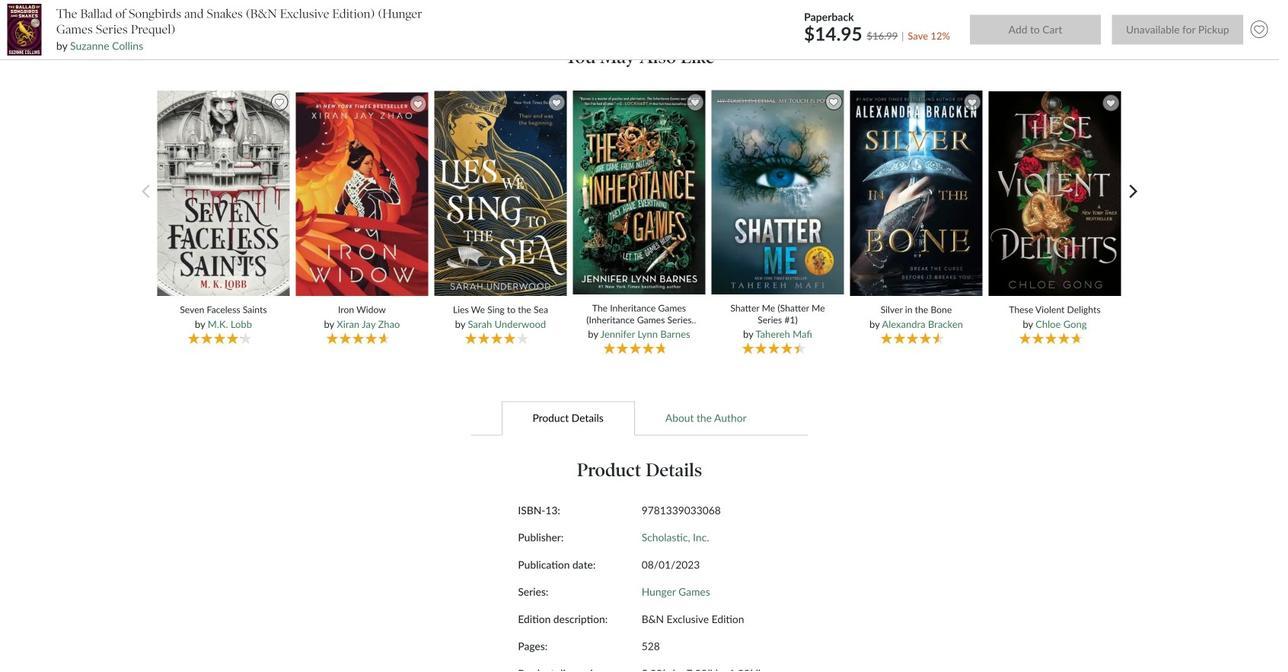 Task type: locate. For each thing, give the bounding box(es) containing it.
shatter me (shatter me series #1) element
[[710, 90, 850, 357]]

the inheritance games (inheritance games series #1) image
[[571, 90, 708, 295]]

lies we sing to the sea image
[[432, 90, 569, 297]]

shatter me (shatter me series #1) image
[[710, 90, 847, 295]]

these violent delights element
[[987, 91, 1128, 356]]

None submit
[[970, 15, 1102, 45], [1113, 15, 1244, 45], [970, 15, 1102, 45], [1113, 15, 1244, 45]]

section
[[132, 41, 1148, 60]]

these violent delights image
[[987, 91, 1124, 297]]

tab panel
[[374, 436, 906, 672]]

the inheritance games (inheritance games series #1) element
[[571, 90, 712, 357]]

silver in the bone element
[[848, 90, 989, 356]]

iron widow element
[[294, 92, 434, 356]]

tab list
[[127, 401, 1153, 436]]



Task type: vqa. For each thing, say whether or not it's contained in the screenshot.
you to the right
no



Task type: describe. For each thing, give the bounding box(es) containing it.
add to wishlist image
[[1248, 17, 1272, 42]]

lies we sing to the sea element
[[432, 90, 573, 356]]

iron widow image
[[294, 92, 431, 297]]

silver in the bone image
[[848, 90, 985, 297]]

seven faceless saints element
[[155, 90, 296, 356]]

the ballad of songbirds and snakes (b&n exclusive edition) (hunger games series prequel) image
[[7, 4, 41, 56]]

seven faceless saints image
[[155, 90, 292, 297]]



